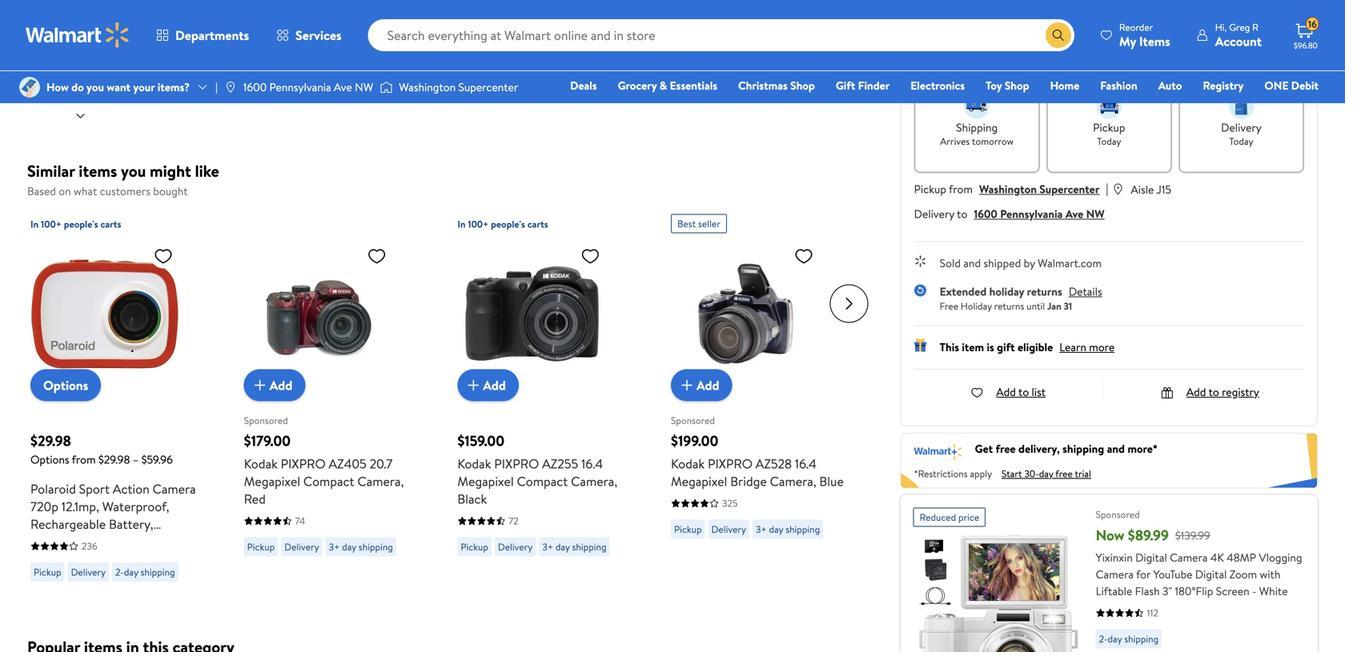 Task type: vqa. For each thing, say whether or not it's contained in the screenshot.
the leftmost returns
yes



Task type: describe. For each thing, give the bounding box(es) containing it.
add to list
[[997, 384, 1046, 400]]

by
[[1024, 255, 1036, 271]]

deals
[[571, 78, 597, 93]]

$3.00
[[1056, 17, 1083, 33]]

do for how do you want your item?
[[947, 55, 963, 76]]

shipping
[[957, 120, 998, 135]]

1 horizontal spatial $29.98
[[98, 452, 130, 468]]

sponsored $179.00 kodak pixpro az405 20.7 megapixel compact camera, red
[[244, 414, 404, 508]]

accessories
[[87, 534, 152, 551]]

camera, for $199.00
[[770, 473, 817, 491]]

price
[[959, 511, 980, 525]]

16.4 inside sponsored $199.00 kodak pixpro az528 16.4 megapixel bridge camera, blue
[[795, 455, 817, 473]]

kodak for $179.00
[[244, 455, 278, 473]]

tomorrow
[[973, 134, 1014, 148]]

0 vertical spatial 2-day shipping
[[115, 566, 175, 580]]

kodak for $199.00
[[671, 455, 705, 473]]

1 horizontal spatial camera
[[1097, 567, 1134, 583]]

0 horizontal spatial pennsylvania
[[270, 79, 331, 95]]

$159.00 kodak pixpro az255 16.4 megapixel compact camera, black
[[458, 431, 618, 508]]

camera, for $179.00
[[358, 473, 404, 491]]

add to cart image for kodak pixpro az405 20.7 megapixel compact camera, red image
[[250, 376, 270, 395]]

2 horizontal spatial 3+
[[756, 523, 767, 537]]

pixpro for $199.00
[[708, 455, 753, 473]]

christmas shop
[[739, 78, 815, 93]]

eligible
[[1018, 339, 1054, 355]]

yixinxin
[[1097, 550, 1133, 566]]

3-year plan - $3.00
[[993, 17, 1083, 33]]

1600 pennsylvania ave nw
[[243, 79, 374, 95]]

48mp
[[1227, 550, 1257, 566]]

az255
[[542, 455, 579, 473]]

from inside pickup from washington supercenter |
[[949, 181, 973, 197]]

day inside get free delivery, shipping and more* banner
[[1040, 468, 1054, 481]]

like
[[195, 160, 219, 182]]

year
[[1003, 17, 1023, 33]]

12.1mp,
[[62, 498, 99, 516]]

now $89.99 group
[[901, 496, 1319, 653]]

delivery up sold
[[915, 206, 955, 222]]

electronics
[[911, 78, 965, 93]]

now
[[1097, 526, 1125, 546]]

1 vertical spatial 1600
[[974, 206, 998, 222]]

to for list
[[1019, 384, 1030, 400]]

based
[[27, 183, 56, 199]]

kodak pixpro az528 16.4 megapixel bridge camera, blue image
[[671, 240, 820, 389]]

aisle j15
[[1132, 182, 1172, 197]]

want for items?
[[107, 79, 131, 95]]

100+ for $29.98
[[41, 218, 62, 231]]

polaroid sport action camera 720p 12.1mp, waterproof, rechargeable battery, mounting accessories image
[[30, 240, 179, 389]]

one debit link
[[1258, 77, 1327, 94]]

get free delivery, shipping and more*
[[976, 441, 1158, 457]]

supercenter inside pickup from washington supercenter |
[[1040, 181, 1100, 197]]

3+ day shipping for kodak
[[543, 541, 607, 554]]

home link
[[1044, 77, 1087, 94]]

might
[[150, 160, 191, 182]]

add to registry
[[1187, 384, 1260, 400]]

washington inside pickup from washington supercenter |
[[980, 181, 1037, 197]]

intent image for shipping image
[[965, 93, 990, 119]]

greg
[[1230, 20, 1251, 34]]

today for delivery
[[1230, 134, 1254, 148]]

vlogging
[[1260, 550, 1303, 566]]

2 horizontal spatial camera
[[1171, 550, 1209, 566]]

1 vertical spatial pennsylvania
[[1001, 206, 1063, 222]]

kodak pixpro az405 20.7 megapixel compact camera, red image
[[244, 240, 393, 389]]

arrives
[[941, 134, 970, 148]]

add button for sponsored
[[671, 370, 733, 402]]

1 horizontal spatial |
[[1107, 180, 1109, 197]]

rechargeable
[[30, 516, 106, 534]]

$96.80
[[1295, 40, 1318, 51]]

0 vertical spatial digital
[[1136, 550, 1168, 566]]

to for 1600
[[957, 206, 968, 222]]

0 horizontal spatial washington
[[399, 79, 456, 95]]

walmart.com
[[1038, 255, 1102, 271]]

gift
[[836, 78, 856, 93]]

pixpro inside $159.00 kodak pixpro az255 16.4 megapixel compact camera, black
[[495, 455, 539, 473]]

departments
[[175, 26, 249, 44]]

add left list
[[997, 384, 1017, 400]]

1600 pennsylvania ave nw button
[[974, 206, 1105, 222]]

this
[[940, 339, 960, 355]]

1 add button from the left
[[244, 370, 305, 402]]

liftable
[[1097, 584, 1133, 600]]

gift
[[998, 339, 1016, 355]]

how do you want your item?
[[915, 55, 1093, 76]]

sport
[[79, 481, 110, 498]]

sponsored $199.00 kodak pixpro az528 16.4 megapixel bridge camera, blue
[[671, 414, 844, 491]]

megapixel for $199.00
[[671, 473, 728, 491]]

auto
[[1159, 78, 1183, 93]]

 image for 1600
[[224, 81, 237, 94]]

1 horizontal spatial ave
[[1066, 206, 1084, 222]]

to for registry
[[1209, 384, 1220, 400]]

intent image for delivery image
[[1229, 93, 1255, 119]]

blue
[[820, 473, 844, 491]]

megapixel inside $159.00 kodak pixpro az255 16.4 megapixel compact camera, black
[[458, 473, 514, 491]]

apply
[[971, 468, 993, 481]]

0 horizontal spatial returns
[[995, 299, 1025, 313]]

2-day shipping inside now $89.99 group
[[1100, 633, 1159, 647]]

Search search field
[[368, 19, 1075, 51]]

0 vertical spatial and
[[964, 255, 982, 271]]

youtube
[[1154, 567, 1193, 583]]

toy shop link
[[979, 77, 1037, 94]]

christmas shop link
[[731, 77, 823, 94]]

add to favorites list, kodak pixpro az528 16.4 megapixel bridge camera, blue image
[[795, 246, 814, 266]]

1 horizontal spatial returns
[[1028, 284, 1063, 299]]

j15
[[1157, 182, 1172, 197]]

pickup today
[[1094, 120, 1126, 148]]

720p
[[30, 498, 58, 516]]

home
[[1051, 78, 1080, 93]]

0 vertical spatial nw
[[355, 79, 374, 95]]

what
[[74, 183, 97, 199]]

debit
[[1292, 78, 1319, 93]]

0 vertical spatial 1600
[[243, 79, 267, 95]]

1 horizontal spatial nw
[[1087, 206, 1105, 222]]

extended
[[940, 284, 987, 299]]

white
[[1260, 584, 1289, 600]]

camera, inside $159.00 kodak pixpro az255 16.4 megapixel compact camera, black
[[571, 473, 618, 491]]

2 horizontal spatial 3+ day shipping
[[756, 523, 821, 537]]

get
[[976, 441, 994, 457]]

details
[[1069, 284, 1103, 299]]

add for kodak pixpro az528 16.4 megapixel bridge camera, blue image
[[697, 377, 720, 394]]

1 horizontal spatial digital
[[1196, 567, 1228, 583]]

walmart+
[[1272, 100, 1319, 116]]

16
[[1309, 17, 1318, 31]]

you for how do you want your items?
[[87, 79, 104, 95]]

people's for $159.00
[[491, 218, 525, 231]]

3+ for kodak
[[543, 541, 554, 554]]

product group containing $179.00
[[244, 208, 422, 589]]

reduced price
[[920, 511, 980, 525]]

pickup inside pickup from washington supercenter |
[[915, 181, 947, 197]]

items
[[1140, 32, 1171, 50]]

next slide for similar items you might like list image
[[831, 285, 869, 323]]

gift finder link
[[829, 77, 897, 94]]

in for $29.98
[[30, 218, 39, 231]]

112
[[1148, 607, 1159, 621]]

want for item?
[[992, 55, 1023, 76]]

- inside sponsored now $89.99 $139.99 yixinxin digital camera 4k 48mp vlogging camera for youtube digital zoom with liftable flash 3" 180°flip screen - white
[[1253, 584, 1257, 600]]

start
[[1002, 468, 1023, 481]]

from inside the $29.98 options from $29.98 – $59.96
[[72, 452, 96, 468]]

day inside now $89.99 group
[[1108, 633, 1123, 647]]

item?
[[1058, 55, 1093, 76]]

this item is gift eligible learn more
[[940, 339, 1115, 355]]

flash
[[1136, 584, 1161, 600]]

0 vertical spatial ave
[[334, 79, 352, 95]]

registry link
[[1196, 77, 1252, 94]]

0 vertical spatial supercenter
[[459, 79, 519, 95]]

delivery down intent image for delivery
[[1222, 120, 1262, 135]]

sponsored now $89.99 $139.99 yixinxin digital camera 4k 48mp vlogging camera for youtube digital zoom with liftable flash 3" 180°flip screen - white
[[1097, 508, 1303, 600]]

compact inside sponsored $179.00 kodak pixpro az405 20.7 megapixel compact camera, red
[[304, 473, 355, 491]]

add for kodak pixpro az255 16.4 megapixel compact camera, black image
[[483, 377, 506, 394]]

holiday
[[990, 284, 1025, 299]]

add to list button
[[971, 384, 1046, 400]]

pixpro for $179.00
[[281, 455, 326, 473]]

1 horizontal spatial free
[[1056, 468, 1073, 481]]

similar
[[27, 160, 75, 182]]

product group containing $29.98
[[30, 208, 209, 589]]

3-
[[993, 17, 1003, 33]]

waterproof,
[[102, 498, 169, 516]]

30-
[[1025, 468, 1040, 481]]

on
[[59, 183, 71, 199]]

reorder
[[1120, 20, 1154, 34]]

add to favorites list, kodak pixpro az255 16.4 megapixel compact camera, black image
[[581, 246, 600, 266]]



Task type: locate. For each thing, give the bounding box(es) containing it.
3 megapixel from the left
[[671, 473, 728, 491]]

deals link
[[563, 77, 605, 94]]

today down intent image for pickup
[[1098, 134, 1122, 148]]

registry
[[1223, 384, 1260, 400]]

1 vertical spatial 2-
[[1100, 633, 1108, 647]]

 image
[[19, 77, 40, 98], [224, 81, 237, 94]]

kodak inside $159.00 kodak pixpro az255 16.4 megapixel compact camera, black
[[458, 455, 491, 473]]

0 vertical spatial pennsylvania
[[270, 79, 331, 95]]

1 kodak from the left
[[244, 455, 278, 473]]

shop for christmas shop
[[791, 78, 815, 93]]

from up sport
[[72, 452, 96, 468]]

1 vertical spatial digital
[[1196, 567, 1228, 583]]

$29.98 up polaroid
[[30, 431, 71, 451]]

camera
[[153, 481, 196, 498], [1171, 550, 1209, 566], [1097, 567, 1134, 583]]

| left the aisle
[[1107, 180, 1109, 197]]

more*
[[1128, 441, 1158, 457]]

walmart image
[[26, 22, 130, 48]]

2- down liftable
[[1100, 633, 1108, 647]]

how for how do you want your item?
[[915, 55, 943, 76]]

2 compact from the left
[[517, 473, 568, 491]]

camera down $59.96
[[153, 481, 196, 498]]

3+ day shipping for $179.00
[[329, 541, 393, 554]]

0 vertical spatial free
[[996, 441, 1016, 457]]

1 horizontal spatial to
[[1019, 384, 1030, 400]]

washington supercenter button
[[980, 181, 1100, 197]]

do for how do you want your items?
[[71, 79, 84, 95]]

1 16.4 from the left
[[582, 455, 603, 473]]

registry
[[1204, 78, 1244, 93]]

2 horizontal spatial you
[[966, 55, 989, 76]]

carts for $159.00
[[528, 218, 549, 231]]

0 vertical spatial want
[[992, 55, 1023, 76]]

1 horizontal spatial you
[[121, 160, 146, 182]]

sponsored inside sponsored $199.00 kodak pixpro az528 16.4 megapixel bridge camera, blue
[[671, 414, 715, 428]]

items
[[79, 160, 117, 182]]

3-Year plan - $3.00 checkbox
[[969, 18, 984, 32]]

your left items?
[[133, 79, 155, 95]]

want
[[992, 55, 1023, 76], [107, 79, 131, 95]]

2 horizontal spatial add button
[[671, 370, 733, 402]]

add to favorites list, kodak pixpro az405 20.7 megapixel compact camera, red image
[[367, 246, 387, 266]]

more
[[1090, 339, 1115, 355]]

0 horizontal spatial digital
[[1136, 550, 1168, 566]]

add left registry at right bottom
[[1187, 384, 1207, 400]]

digital up 'for'
[[1136, 550, 1168, 566]]

2 horizontal spatial kodak
[[671, 455, 705, 473]]

1 horizontal spatial washington
[[980, 181, 1037, 197]]

0 horizontal spatial 3+
[[329, 541, 340, 554]]

2 pixpro from the left
[[495, 455, 539, 473]]

add button for $159.00
[[458, 370, 519, 402]]

onn. reusable 35mm camera with flash - image 5 of 8 image
[[35, 2, 129, 95]]

1 vertical spatial options
[[30, 452, 69, 468]]

1 vertical spatial your
[[133, 79, 155, 95]]

in
[[30, 218, 39, 231], [458, 218, 466, 231]]

walmart+ link
[[1264, 99, 1327, 117]]

sold and shipped by walmart.com
[[940, 255, 1102, 271]]

0 vertical spatial $29.98
[[30, 431, 71, 451]]

megapixel for $179.00
[[244, 473, 300, 491]]

options up polaroid
[[30, 452, 69, 468]]

camera,
[[358, 473, 404, 491], [571, 473, 618, 491], [770, 473, 817, 491]]

0 horizontal spatial do
[[71, 79, 84, 95]]

0 horizontal spatial add button
[[244, 370, 305, 402]]

until
[[1027, 299, 1046, 313]]

0 horizontal spatial 2-
[[115, 566, 124, 580]]

3+ for $179.00
[[329, 541, 340, 554]]

2 shop from the left
[[1005, 78, 1030, 93]]

add to cart image for kodak pixpro az528 16.4 megapixel bridge camera, blue image
[[678, 376, 697, 395]]

74
[[295, 515, 305, 528]]

2 horizontal spatial megapixel
[[671, 473, 728, 491]]

megapixel up 325
[[671, 473, 728, 491]]

0 horizontal spatial $29.98
[[30, 431, 71, 451]]

0 horizontal spatial want
[[107, 79, 131, 95]]

pixpro
[[281, 455, 326, 473], [495, 455, 539, 473], [708, 455, 753, 473]]

0 vertical spatial you
[[966, 55, 989, 76]]

my
[[1120, 32, 1137, 50]]

in 100+ people's carts for $29.98
[[30, 218, 121, 231]]

camera, inside sponsored $199.00 kodak pixpro az528 16.4 megapixel bridge camera, blue
[[770, 473, 817, 491]]

0 horizontal spatial  image
[[19, 77, 40, 98]]

1 horizontal spatial kodak
[[458, 455, 491, 473]]

camera, inside sponsored $179.00 kodak pixpro az405 20.7 megapixel compact camera, red
[[358, 473, 404, 491]]

shop
[[791, 78, 815, 93], [1005, 78, 1030, 93]]

washington
[[399, 79, 456, 95], [980, 181, 1037, 197]]

megapixel inside sponsored $179.00 kodak pixpro az405 20.7 megapixel compact camera, red
[[244, 473, 300, 491]]

free left "trial"
[[1056, 468, 1073, 481]]

1 vertical spatial washington
[[980, 181, 1037, 197]]

1 vertical spatial how
[[46, 79, 69, 95]]

0 horizontal spatial 16.4
[[582, 455, 603, 473]]

2 vertical spatial camera
[[1097, 567, 1134, 583]]

2- inside the product group
[[115, 566, 124, 580]]

1 horizontal spatial want
[[992, 55, 1023, 76]]

2 add button from the left
[[458, 370, 519, 402]]

$159.00
[[458, 431, 505, 451]]

how down walmart image
[[46, 79, 69, 95]]

sponsored inside sponsored now $89.99 $139.99 yixinxin digital camera 4k 48mp vlogging camera for youtube digital zoom with liftable flash 3" 180°flip screen - white
[[1097, 508, 1141, 522]]

delivery down the 74
[[285, 541, 319, 554]]

$179.00
[[244, 431, 291, 451]]

bridge
[[731, 473, 767, 491]]

sponsored inside sponsored $179.00 kodak pixpro az405 20.7 megapixel compact camera, red
[[244, 414, 288, 428]]

2 100+ from the left
[[468, 218, 489, 231]]

4 product group from the left
[[671, 208, 850, 589]]

16.4
[[582, 455, 603, 473], [795, 455, 817, 473]]

bought
[[153, 183, 188, 199]]

nw up walmart.com
[[1087, 206, 1105, 222]]

0 horizontal spatial camera
[[153, 481, 196, 498]]

shop right christmas
[[791, 78, 815, 93]]

add up $199.00
[[697, 377, 720, 394]]

carts for $29.98
[[101, 218, 121, 231]]

1 add to cart image from the left
[[250, 376, 270, 395]]

1 horizontal spatial  image
[[224, 81, 237, 94]]

and left more* at the right bottom
[[1108, 441, 1126, 457]]

1 people's from the left
[[64, 218, 98, 231]]

0 horizontal spatial 2-day shipping
[[115, 566, 175, 580]]

and inside banner
[[1108, 441, 1126, 457]]

kodak down $179.00
[[244, 455, 278, 473]]

pixpro up 325
[[708, 455, 753, 473]]

pickup
[[1094, 120, 1126, 135], [915, 181, 947, 197], [675, 523, 702, 537], [247, 541, 275, 554], [461, 541, 489, 554], [34, 566, 61, 580]]

1 horizontal spatial people's
[[491, 218, 525, 231]]

sold
[[940, 255, 961, 271]]

people's for $29.98
[[64, 218, 98, 231]]

departments button
[[143, 16, 263, 54]]

is
[[987, 339, 995, 355]]

72
[[509, 515, 519, 528]]

2 horizontal spatial camera,
[[770, 473, 817, 491]]

pickup from washington supercenter |
[[915, 180, 1109, 197]]

1 today from the left
[[1098, 134, 1122, 148]]

0 vertical spatial your
[[1026, 55, 1054, 76]]

1 horizontal spatial how
[[915, 55, 943, 76]]

0 horizontal spatial people's
[[64, 218, 98, 231]]

16.4 left blue
[[795, 455, 817, 473]]

1 compact from the left
[[304, 473, 355, 491]]

2 in from the left
[[458, 218, 466, 231]]

reorder my items
[[1120, 20, 1171, 50]]

megapixel down $179.00
[[244, 473, 300, 491]]

people's
[[64, 218, 98, 231], [491, 218, 525, 231]]

camera down $139.99
[[1171, 550, 1209, 566]]

16.4 inside $159.00 kodak pixpro az255 16.4 megapixel compact camera, black
[[582, 455, 603, 473]]

0 horizontal spatial camera,
[[358, 473, 404, 491]]

washington supercenter
[[399, 79, 519, 95]]

 image down walmart image
[[19, 77, 40, 98]]

your up home
[[1026, 55, 1054, 76]]

1 megapixel from the left
[[244, 473, 300, 491]]

sponsored up $199.00
[[671, 414, 715, 428]]

and
[[964, 255, 982, 271], [1108, 441, 1126, 457]]

electronics link
[[904, 77, 973, 94]]

kodak inside sponsored $199.00 kodak pixpro az528 16.4 megapixel bridge camera, blue
[[671, 455, 705, 473]]

megapixel down "$159.00"
[[458, 473, 514, 491]]

0 vertical spatial -
[[1049, 17, 1053, 33]]

0 horizontal spatial shop
[[791, 78, 815, 93]]

pennsylvania down washington supercenter button
[[1001, 206, 1063, 222]]

camera inside polaroid sport action camera 720p 12.1mp, waterproof, rechargeable battery, mounting accessories
[[153, 481, 196, 498]]

today down intent image for delivery
[[1230, 134, 1254, 148]]

 image down departments
[[224, 81, 237, 94]]

pixpro down "$159.00"
[[495, 455, 539, 473]]

1 vertical spatial and
[[1108, 441, 1126, 457]]

$29.98 options from $29.98 – $59.96
[[30, 431, 173, 468]]

get free delivery, shipping and more* banner
[[901, 433, 1319, 489]]

do up "electronics"
[[947, 55, 963, 76]]

1 vertical spatial |
[[1107, 180, 1109, 197]]

yixinxin digital camera 4k 48mp vlogging camera for youtube digital zoom with liftable flash 3" 180°flip screen - white image
[[914, 534, 1084, 653]]

add up $179.00
[[270, 377, 293, 394]]

delivery down 72
[[498, 541, 533, 554]]

options inside the $29.98 options from $29.98 – $59.96
[[30, 452, 69, 468]]

next image image
[[74, 110, 87, 123]]

zoom
[[1230, 567, 1258, 583]]

2 carts from the left
[[528, 218, 549, 231]]

sponsored for $199.00
[[671, 414, 715, 428]]

add to favorites list, polaroid sport action camera 720p 12.1mp, waterproof, rechargeable battery, mounting accessories image
[[154, 246, 173, 266]]

2-day shipping down the 112
[[1100, 633, 1159, 647]]

1 product group from the left
[[30, 208, 209, 589]]

today inside delivery today
[[1230, 134, 1254, 148]]

add button up $199.00
[[671, 370, 733, 402]]

$29.98 left "–"
[[98, 452, 130, 468]]

product group containing $159.00
[[458, 208, 636, 589]]

compact
[[304, 473, 355, 491], [517, 473, 568, 491]]

product group
[[30, 208, 209, 589], [244, 208, 422, 589], [458, 208, 636, 589], [671, 208, 850, 589]]

you inside similar items you might like based on what customers bought
[[121, 160, 146, 182]]

in 100+ people's carts for $159.00
[[458, 218, 549, 231]]

ave down "services"
[[334, 79, 352, 95]]

account
[[1216, 32, 1263, 50]]

0 vertical spatial do
[[947, 55, 963, 76]]

delivery
[[1222, 120, 1262, 135], [915, 206, 955, 222], [712, 523, 747, 537], [285, 541, 319, 554], [498, 541, 533, 554], [71, 566, 106, 580]]

1 horizontal spatial add to cart image
[[678, 376, 697, 395]]

best seller
[[678, 217, 721, 231]]

2-day shipping down accessories at bottom
[[115, 566, 175, 580]]

ave
[[334, 79, 352, 95], [1066, 206, 1084, 222]]

1 horizontal spatial shop
[[1005, 78, 1030, 93]]

0 horizontal spatial carts
[[101, 218, 121, 231]]

your for item?
[[1026, 55, 1054, 76]]

0 horizontal spatial 1600
[[243, 79, 267, 95]]

kodak pixpro az255 16.4 megapixel compact camera, black image
[[458, 240, 607, 389]]

fashion
[[1101, 78, 1138, 93]]

100+ for $159.00
[[468, 218, 489, 231]]

3 pixpro from the left
[[708, 455, 753, 473]]

megapixel inside sponsored $199.00 kodak pixpro az528 16.4 megapixel bridge camera, blue
[[671, 473, 728, 491]]

add for kodak pixpro az405 20.7 megapixel compact camera, red image
[[270, 377, 293, 394]]

2 in 100+ people's carts from the left
[[458, 218, 549, 231]]

shipped
[[984, 255, 1022, 271]]

free right get
[[996, 441, 1016, 457]]

add to cart image
[[250, 376, 270, 395], [678, 376, 697, 395]]

hi, greg r account
[[1216, 20, 1263, 50]]

how up electronics link
[[915, 55, 943, 76]]

add to cart image up $179.00
[[250, 376, 270, 395]]

0 horizontal spatial in 100+ people's carts
[[30, 218, 121, 231]]

16.4 right az255
[[582, 455, 603, 473]]

delivery down 325
[[712, 523, 747, 537]]

similar items you might like based on what customers bought
[[27, 160, 219, 199]]

in for $159.00
[[458, 218, 466, 231]]

returns left until
[[995, 299, 1025, 313]]

0 horizontal spatial nw
[[355, 79, 374, 95]]

1 vertical spatial -
[[1253, 584, 1257, 600]]

start 30-day free trial
[[1002, 468, 1092, 481]]

1 vertical spatial supercenter
[[1040, 181, 1100, 197]]

do up next image
[[71, 79, 84, 95]]

1 carts from the left
[[101, 218, 121, 231]]

add to cart image up $199.00
[[678, 376, 697, 395]]

1 pixpro from the left
[[281, 455, 326, 473]]

nw down services popup button
[[355, 79, 374, 95]]

to up sold
[[957, 206, 968, 222]]

returns left 31
[[1028, 284, 1063, 299]]

to left registry at right bottom
[[1209, 384, 1220, 400]]

1 horizontal spatial 16.4
[[795, 455, 817, 473]]

2 horizontal spatial sponsored
[[1097, 508, 1141, 522]]

sponsored up $179.00
[[244, 414, 288, 428]]

0 vertical spatial washington
[[399, 79, 456, 95]]

shipping inside get free delivery, shipping and more* banner
[[1063, 441, 1105, 457]]

fashion link
[[1094, 77, 1145, 94]]

camera down yixinxin
[[1097, 567, 1134, 583]]

236
[[82, 540, 97, 554]]

today for pickup
[[1098, 134, 1122, 148]]

3 product group from the left
[[458, 208, 636, 589]]

2-day shipping
[[115, 566, 175, 580], [1100, 633, 1159, 647]]

1 camera, from the left
[[358, 473, 404, 491]]

- right plan
[[1049, 17, 1053, 33]]

1 horizontal spatial pixpro
[[495, 455, 539, 473]]

free
[[940, 299, 959, 313]]

0 horizontal spatial and
[[964, 255, 982, 271]]

services button
[[263, 16, 355, 54]]

2 vertical spatial you
[[121, 160, 146, 182]]

want up toy shop
[[992, 55, 1023, 76]]

2 16.4 from the left
[[795, 455, 817, 473]]

options link
[[30, 370, 101, 402]]

shipping inside now $89.99 group
[[1125, 633, 1159, 647]]

1 shop from the left
[[791, 78, 815, 93]]

today
[[1098, 134, 1122, 148], [1230, 134, 1254, 148]]

you up toy
[[966, 55, 989, 76]]

options up the $29.98 options from $29.98 – $59.96
[[43, 377, 88, 395]]

pixpro inside sponsored $179.00 kodak pixpro az405 20.7 megapixel compact camera, red
[[281, 455, 326, 473]]

1 horizontal spatial camera,
[[571, 473, 618, 491]]

seller
[[699, 217, 721, 231]]

shop for toy shop
[[1005, 78, 1030, 93]]

1 vertical spatial ave
[[1066, 206, 1084, 222]]

2- down accessories at bottom
[[115, 566, 124, 580]]

free
[[996, 441, 1016, 457], [1056, 468, 1073, 481]]

1 horizontal spatial your
[[1026, 55, 1054, 76]]

from down arrives
[[949, 181, 973, 197]]

want left items?
[[107, 79, 131, 95]]

1 in 100+ people's carts from the left
[[30, 218, 121, 231]]

1 vertical spatial camera
[[1171, 550, 1209, 566]]

kodak down "$159.00"
[[458, 455, 491, 473]]

1 vertical spatial $29.98
[[98, 452, 130, 468]]

intent image for pickup image
[[1097, 93, 1123, 119]]

-
[[1049, 17, 1053, 33], [1253, 584, 1257, 600]]

compact up 72
[[517, 473, 568, 491]]

 image for how
[[19, 77, 40, 98]]

pixpro inside sponsored $199.00 kodak pixpro az528 16.4 megapixel bridge camera, blue
[[708, 455, 753, 473]]

az528
[[756, 455, 792, 473]]

r
[[1253, 20, 1259, 34]]

0 vertical spatial options
[[43, 377, 88, 395]]

delivery to 1600 pennsylvania ave nw
[[915, 206, 1105, 222]]

sponsored up the now
[[1097, 508, 1141, 522]]

you up next image
[[87, 79, 104, 95]]

2 people's from the left
[[491, 218, 525, 231]]

red
[[244, 491, 266, 508]]

0 horizontal spatial in
[[30, 218, 39, 231]]

from
[[949, 181, 973, 197], [72, 452, 96, 468]]

1600 down pickup from washington supercenter |
[[974, 206, 998, 222]]

digital down 4k
[[1196, 567, 1228, 583]]

kodak inside sponsored $179.00 kodak pixpro az405 20.7 megapixel compact camera, red
[[244, 455, 278, 473]]

compact up the 74
[[304, 473, 355, 491]]

how for how do you want your items?
[[46, 79, 69, 95]]

1600 down departments
[[243, 79, 267, 95]]

you up customers
[[121, 160, 146, 182]]

1 horizontal spatial in
[[458, 218, 466, 231]]

1 100+ from the left
[[41, 218, 62, 231]]

hi,
[[1216, 20, 1228, 34]]

- left white
[[1253, 584, 1257, 600]]

1 horizontal spatial today
[[1230, 134, 1254, 148]]

sponsored for $179.00
[[244, 414, 288, 428]]

kodak
[[244, 455, 278, 473], [458, 455, 491, 473], [671, 455, 705, 473]]

add button up "$159.00"
[[458, 370, 519, 402]]

2- inside now $89.99 group
[[1100, 633, 1108, 647]]

1 horizontal spatial 2-day shipping
[[1100, 633, 1159, 647]]

0 horizontal spatial |
[[216, 79, 218, 95]]

add to registry button
[[1162, 384, 1260, 400]]

1 horizontal spatial supercenter
[[1040, 181, 1100, 197]]

kodak down $199.00
[[671, 455, 705, 473]]

| right items?
[[216, 79, 218, 95]]

0 horizontal spatial kodak
[[244, 455, 278, 473]]

to left list
[[1019, 384, 1030, 400]]

2 megapixel from the left
[[458, 473, 514, 491]]

1 horizontal spatial compact
[[517, 473, 568, 491]]

delivery today
[[1222, 120, 1262, 148]]

2 add to cart image from the left
[[678, 376, 697, 395]]

0 horizontal spatial sponsored
[[244, 414, 288, 428]]

2 today from the left
[[1230, 134, 1254, 148]]

one debit walmart+
[[1265, 78, 1319, 116]]

one
[[1265, 78, 1289, 93]]

1 horizontal spatial pennsylvania
[[1001, 206, 1063, 222]]

essentials
[[670, 78, 718, 93]]

compact inside $159.00 kodak pixpro az255 16.4 megapixel compact camera, black
[[517, 473, 568, 491]]

carts
[[101, 218, 121, 231], [528, 218, 549, 231]]

screen
[[1217, 584, 1250, 600]]

0 vertical spatial |
[[216, 79, 218, 95]]

0 horizontal spatial 3+ day shipping
[[329, 541, 393, 554]]

today inside 'pickup today'
[[1098, 134, 1122, 148]]

and right sold
[[964, 255, 982, 271]]

ave down washington supercenter button
[[1066, 206, 1084, 222]]

shop right toy
[[1005, 78, 1030, 93]]

sponsored for now
[[1097, 508, 1141, 522]]

you for how do you want your item?
[[966, 55, 989, 76]]

2 product group from the left
[[244, 208, 422, 589]]

search icon image
[[1053, 29, 1065, 42]]

delivery down 236
[[71, 566, 106, 580]]

0 horizontal spatial from
[[72, 452, 96, 468]]

pixpro down $179.00
[[281, 455, 326, 473]]

3 camera, from the left
[[770, 473, 817, 491]]

3 add button from the left
[[671, 370, 733, 402]]

gifting made easy image
[[915, 339, 927, 352]]

customers
[[100, 183, 151, 199]]

pennsylvania down services popup button
[[270, 79, 331, 95]]

1 horizontal spatial 100+
[[468, 218, 489, 231]]

0 horizontal spatial to
[[957, 206, 968, 222]]

0 horizontal spatial supercenter
[[459, 79, 519, 95]]

walmart plus image
[[915, 442, 963, 461]]

your for items?
[[133, 79, 155, 95]]

1 in from the left
[[30, 218, 39, 231]]

180°flip
[[1176, 584, 1214, 600]]

0 horizontal spatial -
[[1049, 17, 1053, 33]]

you for similar items you might like based on what customers bought
[[121, 160, 146, 182]]

add to cart image
[[464, 376, 483, 395]]

3 kodak from the left
[[671, 455, 705, 473]]

2 camera, from the left
[[571, 473, 618, 491]]

 image
[[380, 79, 393, 95]]

product group containing $199.00
[[671, 208, 850, 589]]

0 horizontal spatial pixpro
[[281, 455, 326, 473]]

add button up $179.00
[[244, 370, 305, 402]]

2 kodak from the left
[[458, 455, 491, 473]]

Walmart Site-Wide search field
[[368, 19, 1075, 51]]

add up "$159.00"
[[483, 377, 506, 394]]

$139.99
[[1176, 528, 1211, 544]]

0 horizontal spatial megapixel
[[244, 473, 300, 491]]

1 horizontal spatial in 100+ people's carts
[[458, 218, 549, 231]]



